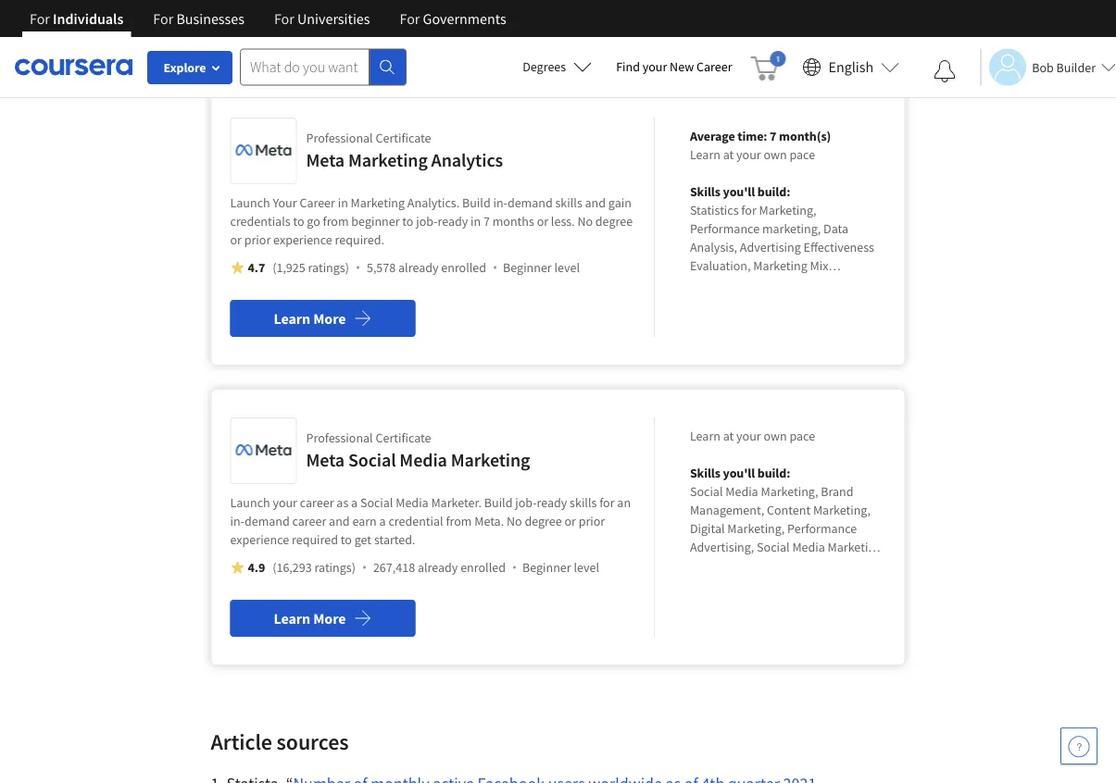 Task type: locate. For each thing, give the bounding box(es) containing it.
own inside average time: 7 month(s) learn at your own pace
[[764, 146, 787, 163]]

meta image
[[236, 123, 291, 179], [236, 423, 291, 479]]

your
[[643, 58, 667, 75], [736, 146, 761, 163], [736, 428, 761, 445], [273, 495, 297, 511]]

0 vertical spatial already
[[398, 259, 439, 276]]

2 build: from the top
[[757, 465, 790, 482]]

professional down what do you want to learn? text box
[[306, 130, 373, 146]]

1 learn more from the top
[[274, 309, 346, 328]]

or
[[537, 213, 548, 230], [230, 232, 242, 248], [565, 513, 576, 530]]

for left individuals
[[30, 9, 50, 28]]

1 vertical spatial more
[[313, 609, 346, 628]]

degree inside launch your career in marketing analytics. build in-demand skills and gain credentials to go from beginner to job-ready in 7 months or less. no degree or prior experience required.
[[595, 213, 633, 230]]

article
[[211, 728, 272, 756]]

find
[[616, 58, 640, 75]]

you'll
[[723, 183, 755, 200], [723, 465, 755, 482]]

0 vertical spatial skills
[[690, 183, 721, 200]]

2 more from the top
[[313, 609, 346, 628]]

1 own from the top
[[764, 146, 787, 163]]

0 vertical spatial build
[[462, 195, 491, 211]]

media up credential
[[396, 495, 429, 511]]

professional inside the professional certificate meta marketing analytics
[[306, 130, 373, 146]]

0 horizontal spatial no
[[507, 513, 522, 530]]

media up the marketer.
[[400, 449, 447, 472]]

0 vertical spatial prior
[[244, 232, 271, 248]]

learn more down the 4.9 (16,293 ratings)
[[274, 609, 346, 628]]

a right as
[[351, 495, 358, 511]]

learn more button down the 4.9 (16,293 ratings)
[[230, 600, 415, 637]]

0 vertical spatial beginner level
[[503, 259, 580, 276]]

2 learn more button from the top
[[230, 600, 415, 637]]

launch
[[230, 195, 270, 211], [230, 495, 270, 511]]

for for governments
[[400, 9, 420, 28]]

skills
[[555, 195, 582, 211], [570, 495, 597, 511]]

enrolled down launch your career in marketing analytics. build in-demand skills and gain credentials to go from beginner to job-ready in 7 months or less. no degree or prior experience required.
[[441, 259, 486, 276]]

a right earn at the left bottom of the page
[[379, 513, 386, 530]]

1 horizontal spatial no
[[577, 213, 593, 230]]

more
[[313, 309, 346, 328], [313, 609, 346, 628]]

1 horizontal spatial in-
[[493, 195, 508, 211]]

0 horizontal spatial career
[[300, 195, 335, 211]]

1 vertical spatial media
[[396, 495, 429, 511]]

already
[[398, 259, 439, 276], [418, 559, 458, 576]]

1 horizontal spatial 7
[[770, 128, 777, 145]]

0 vertical spatial learn more
[[274, 309, 346, 328]]

experience down go on the left
[[273, 232, 332, 248]]

1 vertical spatial beginner
[[522, 559, 571, 576]]

already right 5,578
[[398, 259, 439, 276]]

1 vertical spatial certificate
[[376, 430, 431, 446]]

build inside launch your career in marketing analytics. build in-demand skills and gain credentials to go from beginner to job-ready in 7 months or less. no degree or prior experience required.
[[462, 195, 491, 211]]

1 pace from the top
[[790, 146, 815, 163]]

1 horizontal spatial demand
[[508, 195, 553, 211]]

learn more button for meta social media marketing
[[230, 600, 415, 637]]

beginner for meta social media marketing
[[522, 559, 571, 576]]

level
[[554, 259, 580, 276], [574, 559, 599, 576]]

pace inside average time: 7 month(s) learn at your own pace
[[790, 146, 815, 163]]

english button
[[795, 37, 907, 97]]

at
[[723, 146, 734, 163], [723, 428, 734, 445]]

0 vertical spatial learn more button
[[230, 300, 415, 337]]

job- down analytics.
[[416, 213, 438, 230]]

more down 4.7 (1,925 ratings)
[[313, 309, 346, 328]]

learn more button
[[230, 300, 415, 337], [230, 600, 415, 637]]

1 horizontal spatial degree
[[595, 213, 633, 230]]

2 skills you'll build: from the top
[[690, 465, 790, 482]]

1 horizontal spatial a
[[379, 513, 386, 530]]

0 vertical spatial media
[[400, 449, 447, 472]]

demand
[[508, 195, 553, 211], [244, 513, 290, 530]]

0 vertical spatial experience
[[273, 232, 332, 248]]

degrees button
[[508, 46, 607, 87]]

7 right time:
[[770, 128, 777, 145]]

for for businesses
[[153, 9, 173, 28]]

0 horizontal spatial to
[[293, 213, 304, 230]]

0 horizontal spatial degree
[[525, 513, 562, 530]]

1 vertical spatial build
[[484, 495, 513, 511]]

certificate inside professional certificate meta social media marketing
[[376, 430, 431, 446]]

or inside the launch your career as a social media marketer. build job-ready skills for an in-demand career and earn a credential from meta. no degree or prior experience required to get started.
[[565, 513, 576, 530]]

learn more down 4.7 (1,925 ratings)
[[274, 309, 346, 328]]

skills you'll build: down average time: 7 month(s) learn at your own pace
[[690, 183, 790, 200]]

ratings) for marketing
[[308, 259, 349, 276]]

1 skills from the top
[[690, 183, 721, 200]]

meta inside the professional certificate meta marketing analytics
[[306, 149, 345, 172]]

2 skills from the top
[[690, 465, 721, 482]]

social inside professional certificate meta social media marketing
[[348, 449, 396, 472]]

0 horizontal spatial 7
[[484, 213, 490, 230]]

ratings) for social
[[314, 559, 356, 576]]

1 for from the left
[[30, 9, 50, 28]]

or left less.
[[537, 213, 548, 230]]

1 at from the top
[[723, 146, 734, 163]]

month(s)
[[779, 128, 831, 145]]

2 professional from the top
[[306, 430, 373, 446]]

in up required.
[[338, 195, 348, 211]]

less.
[[551, 213, 575, 230]]

for up here:
[[400, 9, 420, 28]]

demand up the 4.9
[[244, 513, 290, 530]]

social up as
[[348, 449, 396, 472]]

skills you'll build: down learn at your own pace
[[690, 465, 790, 482]]

0 vertical spatial meta
[[306, 149, 345, 172]]

at inside average time: 7 month(s) learn at your own pace
[[723, 146, 734, 163]]

1 vertical spatial social
[[360, 495, 393, 511]]

1 vertical spatial meta
[[306, 449, 345, 472]]

professional for marketing
[[306, 130, 373, 146]]

0 vertical spatial enrolled
[[441, 259, 486, 276]]

media
[[400, 449, 447, 472], [396, 495, 429, 511]]

2 learn more from the top
[[274, 609, 346, 628]]

1 vertical spatial from
[[446, 513, 472, 530]]

enrolled down "meta."
[[461, 559, 506, 576]]

no inside the launch your career as a social media marketer. build job-ready skills for an in-demand career and earn a credential from meta. no degree or prior experience required to get started.
[[507, 513, 522, 530]]

in left months
[[471, 213, 481, 230]]

skills inside the launch your career as a social media marketer. build job-ready skills for an in-demand career and earn a credential from meta. no degree or prior experience required to get started.
[[570, 495, 597, 511]]

skills you'll build:
[[690, 183, 790, 200], [690, 465, 790, 482]]

launch inside launch your career in marketing analytics. build in-demand skills and gain credentials to go from beginner to job-ready in 7 months or less. no degree or prior experience required.
[[230, 195, 270, 211]]

1 horizontal spatial and
[[585, 195, 606, 211]]

0 vertical spatial certificate
[[376, 130, 431, 146]]

1 vertical spatial 7
[[484, 213, 490, 230]]

build up "meta."
[[484, 495, 513, 511]]

beginner
[[351, 213, 400, 230]]

0 vertical spatial level
[[554, 259, 580, 276]]

1 vertical spatial learn more button
[[230, 600, 415, 637]]

meta up as
[[306, 449, 345, 472]]

job-
[[416, 213, 438, 230], [515, 495, 537, 511]]

universities
[[297, 9, 370, 28]]

skills down 'average'
[[690, 183, 721, 200]]

0 vertical spatial or
[[537, 213, 548, 230]]

no
[[577, 213, 593, 230], [507, 513, 522, 530]]

no inside launch your career in marketing analytics. build in-demand skills and gain credentials to go from beginner to job-ready in 7 months or less. no degree or prior experience required.
[[577, 213, 593, 230]]

learn about these programs here:
[[211, 42, 449, 63]]

analytics.
[[407, 195, 460, 211]]

social
[[348, 449, 396, 472], [360, 495, 393, 511]]

skills up less.
[[555, 195, 582, 211]]

media inside the launch your career as a social media marketer. build job-ready skills for an in-demand career and earn a credential from meta. no degree or prior experience required to get started.
[[396, 495, 429, 511]]

from right go on the left
[[323, 213, 349, 230]]

for left businesses
[[153, 9, 173, 28]]

1 meta from the top
[[306, 149, 345, 172]]

to inside the launch your career as a social media marketer. build job-ready skills for an in-demand career and earn a credential from meta. no degree or prior experience required to get started.
[[341, 532, 352, 548]]

0 vertical spatial career
[[300, 495, 334, 511]]

meta
[[306, 149, 345, 172], [306, 449, 345, 472]]

experience inside the launch your career as a social media marketer. build job-ready skills for an in-demand career and earn a credential from meta. no degree or prior experience required to get started.
[[230, 532, 289, 548]]

businesses
[[176, 9, 244, 28]]

your
[[273, 195, 297, 211]]

learn more for meta marketing analytics
[[274, 309, 346, 328]]

no right "meta."
[[507, 513, 522, 530]]

0 vertical spatial in
[[338, 195, 348, 211]]

certificate up the marketer.
[[376, 430, 431, 446]]

0 vertical spatial launch
[[230, 195, 270, 211]]

1 vertical spatial a
[[379, 513, 386, 530]]

1 vertical spatial level
[[574, 559, 599, 576]]

more down the 4.9 (16,293 ratings)
[[313, 609, 346, 628]]

ready down analytics.
[[438, 213, 468, 230]]

degree
[[595, 213, 633, 230], [525, 513, 562, 530]]

enrolled for analytics
[[441, 259, 486, 276]]

build right analytics.
[[462, 195, 491, 211]]

2 vertical spatial or
[[565, 513, 576, 530]]

1 you'll from the top
[[723, 183, 755, 200]]

0 vertical spatial social
[[348, 449, 396, 472]]

own
[[764, 146, 787, 163], [764, 428, 787, 445]]

explore button
[[147, 51, 232, 84]]

build: down average time: 7 month(s) learn at your own pace
[[757, 183, 790, 200]]

4.9 (16,293 ratings)
[[248, 559, 356, 576]]

0 vertical spatial marketing
[[348, 149, 428, 172]]

prior down for
[[579, 513, 605, 530]]

1 meta image from the top
[[236, 123, 291, 179]]

1 vertical spatial experience
[[230, 532, 289, 548]]

1 vertical spatial ratings)
[[314, 559, 356, 576]]

1 professional from the top
[[306, 130, 373, 146]]

launch inside the launch your career as a social media marketer. build job-ready skills for an in-demand career and earn a credential from meta. no degree or prior experience required to get started.
[[230, 495, 270, 511]]

shopping cart: 1 item image
[[751, 51, 786, 81]]

0 vertical spatial skills you'll build:
[[690, 183, 790, 200]]

degree down the gain
[[595, 213, 633, 230]]

0 vertical spatial career
[[697, 58, 732, 75]]

0 vertical spatial 7
[[770, 128, 777, 145]]

launch your career in marketing analytics. build in-demand skills and gain credentials to go from beginner to job-ready in 7 months or less. no degree or prior experience required.
[[230, 195, 633, 248]]

skills left for
[[570, 495, 597, 511]]

1 certificate from the top
[[376, 130, 431, 146]]

0 horizontal spatial job-
[[416, 213, 438, 230]]

you'll down average time: 7 month(s) learn at your own pace
[[723, 183, 755, 200]]

required
[[292, 532, 338, 548]]

marketing inside launch your career in marketing analytics. build in-demand skills and gain credentials to go from beginner to job-ready in 7 months or less. no degree or prior experience required.
[[351, 195, 405, 211]]

2 for from the left
[[153, 9, 173, 28]]

already for media
[[418, 559, 458, 576]]

0 vertical spatial ready
[[438, 213, 468, 230]]

launch up the 4.9
[[230, 495, 270, 511]]

3 for from the left
[[274, 9, 294, 28]]

career
[[300, 495, 334, 511], [292, 513, 326, 530]]

1 vertical spatial own
[[764, 428, 787, 445]]

for for individuals
[[30, 9, 50, 28]]

from down the marketer.
[[446, 513, 472, 530]]

launch your career as a social media marketer. build job-ready skills for an in-demand career and earn a credential from meta. no degree or prior experience required to get started.
[[230, 495, 631, 548]]

1 vertical spatial learn more
[[274, 609, 346, 628]]

ratings) right the (1,925
[[308, 259, 349, 276]]

explore
[[163, 59, 206, 76]]

2 vertical spatial marketing
[[451, 449, 530, 472]]

certificate up analytics.
[[376, 130, 431, 146]]

4 for from the left
[[400, 9, 420, 28]]

0 vertical spatial demand
[[508, 195, 553, 211]]

ready
[[438, 213, 468, 230], [537, 495, 567, 511]]

professional inside professional certificate meta social media marketing
[[306, 430, 373, 446]]

learn more button down 4.7 (1,925 ratings)
[[230, 300, 415, 337]]

1 vertical spatial you'll
[[723, 465, 755, 482]]

2 meta image from the top
[[236, 423, 291, 479]]

help center image
[[1068, 735, 1090, 758]]

to left go on the left
[[293, 213, 304, 230]]

1 vertical spatial skills
[[690, 465, 721, 482]]

gain
[[608, 195, 632, 211]]

media inside professional certificate meta social media marketing
[[400, 449, 447, 472]]

1 vertical spatial marketing
[[351, 195, 405, 211]]

to left get
[[341, 532, 352, 548]]

in- inside the launch your career as a social media marketer. build job-ready skills for an in-demand career and earn a credential from meta. no degree or prior experience required to get started.
[[230, 513, 245, 530]]

in
[[338, 195, 348, 211], [471, 213, 481, 230]]

governments
[[423, 9, 506, 28]]

1 vertical spatial pace
[[790, 428, 815, 445]]

1 skills you'll build: from the top
[[690, 183, 790, 200]]

career up required
[[292, 513, 326, 530]]

career up go on the left
[[300, 195, 335, 211]]

meta for meta social media marketing
[[306, 449, 345, 472]]

started.
[[374, 532, 415, 548]]

267,418 already enrolled
[[373, 559, 506, 576]]

and inside the launch your career as a social media marketer. build job-ready skills for an in-demand career and earn a credential from meta. no degree or prior experience required to get started.
[[329, 513, 350, 530]]

meta inside professional certificate meta social media marketing
[[306, 449, 345, 472]]

prior down 'credentials'
[[244, 232, 271, 248]]

1 vertical spatial or
[[230, 232, 242, 248]]

2 meta from the top
[[306, 449, 345, 472]]

pace
[[790, 146, 815, 163], [790, 428, 815, 445]]

1 vertical spatial and
[[329, 513, 350, 530]]

and down as
[[329, 513, 350, 530]]

from
[[323, 213, 349, 230], [446, 513, 472, 530]]

1 vertical spatial prior
[[579, 513, 605, 530]]

1 vertical spatial in-
[[230, 513, 245, 530]]

7 left months
[[484, 213, 490, 230]]

in-
[[493, 195, 508, 211], [230, 513, 245, 530]]

0 vertical spatial pace
[[790, 146, 815, 163]]

1 more from the top
[[313, 309, 346, 328]]

experience up the 4.9
[[230, 532, 289, 548]]

career
[[697, 58, 732, 75], [300, 195, 335, 211]]

and inside launch your career in marketing analytics. build in-demand skills and gain credentials to go from beginner to job-ready in 7 months or less. no degree or prior experience required.
[[585, 195, 606, 211]]

0 horizontal spatial and
[[329, 513, 350, 530]]

to down analytics.
[[402, 213, 414, 230]]

2 horizontal spatial or
[[565, 513, 576, 530]]

1 vertical spatial ready
[[537, 495, 567, 511]]

1 horizontal spatial career
[[697, 58, 732, 75]]

no right less.
[[577, 213, 593, 230]]

0 vertical spatial professional
[[306, 130, 373, 146]]

1 horizontal spatial in
[[471, 213, 481, 230]]

learn
[[211, 42, 250, 63], [690, 146, 721, 163], [274, 309, 310, 328], [690, 428, 721, 445], [274, 609, 310, 628]]

0 horizontal spatial from
[[323, 213, 349, 230]]

0 vertical spatial build:
[[757, 183, 790, 200]]

degrees
[[523, 58, 566, 75]]

1 vertical spatial skills you'll build:
[[690, 465, 790, 482]]

for
[[599, 495, 615, 511]]

2 certificate from the top
[[376, 430, 431, 446]]

1 horizontal spatial from
[[446, 513, 472, 530]]

1 vertical spatial career
[[300, 195, 335, 211]]

career right new
[[697, 58, 732, 75]]

or right "meta."
[[565, 513, 576, 530]]

social up earn at the left bottom of the page
[[360, 495, 393, 511]]

meta image for meta marketing analytics
[[236, 123, 291, 179]]

0 horizontal spatial demand
[[244, 513, 290, 530]]

for
[[30, 9, 50, 28], [153, 9, 173, 28], [274, 9, 294, 28], [400, 9, 420, 28]]

1 learn more button from the top
[[230, 300, 415, 337]]

you'll down learn at your own pace
[[723, 465, 755, 482]]

to
[[293, 213, 304, 230], [402, 213, 414, 230], [341, 532, 352, 548]]

0 vertical spatial meta image
[[236, 123, 291, 179]]

enrolled
[[441, 259, 486, 276], [461, 559, 506, 576]]

in- inside launch your career in marketing analytics. build in-demand skills and gain credentials to go from beginner to job-ready in 7 months or less. no degree or prior experience required.
[[493, 195, 508, 211]]

0 vertical spatial from
[[323, 213, 349, 230]]

build:
[[757, 183, 790, 200], [757, 465, 790, 482]]

0 vertical spatial a
[[351, 495, 358, 511]]

already right 267,418
[[418, 559, 458, 576]]

0 vertical spatial beginner
[[503, 259, 552, 276]]

certificate inside the professional certificate meta marketing analytics
[[376, 130, 431, 146]]

certificate
[[376, 130, 431, 146], [376, 430, 431, 446]]

prior
[[244, 232, 271, 248], [579, 513, 605, 530]]

0 vertical spatial in-
[[493, 195, 508, 211]]

1 horizontal spatial to
[[341, 532, 352, 548]]

for for universities
[[274, 9, 294, 28]]

bob builder
[[1032, 59, 1096, 75]]

marketing
[[348, 149, 428, 172], [351, 195, 405, 211], [451, 449, 530, 472]]

meta up go on the left
[[306, 149, 345, 172]]

already for analytics
[[398, 259, 439, 276]]

0 vertical spatial no
[[577, 213, 593, 230]]

1 vertical spatial professional
[[306, 430, 373, 446]]

1 horizontal spatial job-
[[515, 495, 537, 511]]

1 vertical spatial beginner level
[[522, 559, 599, 576]]

demand up months
[[508, 195, 553, 211]]

and
[[585, 195, 606, 211], [329, 513, 350, 530]]

job- right the marketer.
[[515, 495, 537, 511]]

professional up as
[[306, 430, 373, 446]]

skills down learn at your own pace
[[690, 465, 721, 482]]

build
[[462, 195, 491, 211], [484, 495, 513, 511]]

ratings)
[[308, 259, 349, 276], [314, 559, 356, 576]]

marketing inside the professional certificate meta marketing analytics
[[348, 149, 428, 172]]

1 vertical spatial degree
[[525, 513, 562, 530]]

or down 'credentials'
[[230, 232, 242, 248]]

skills
[[690, 183, 721, 200], [690, 465, 721, 482]]

2 launch from the top
[[230, 495, 270, 511]]

get
[[354, 532, 372, 548]]

experience
[[273, 232, 332, 248], [230, 532, 289, 548]]

for businesses
[[153, 9, 244, 28]]

0 horizontal spatial or
[[230, 232, 242, 248]]

launch up 'credentials'
[[230, 195, 270, 211]]

demand inside launch your career in marketing analytics. build in-demand skills and gain credentials to go from beginner to job-ready in 7 months or less. no degree or prior experience required.
[[508, 195, 553, 211]]

degree right "meta."
[[525, 513, 562, 530]]

ratings) down required
[[314, 559, 356, 576]]

None search field
[[240, 49, 407, 86]]

career left as
[[300, 495, 334, 511]]

build: down learn at your own pace
[[757, 465, 790, 482]]

show notifications image
[[934, 60, 956, 82]]

a
[[351, 495, 358, 511], [379, 513, 386, 530]]

0 vertical spatial more
[[313, 309, 346, 328]]

1 launch from the top
[[230, 195, 270, 211]]

ready left for
[[537, 495, 567, 511]]

1 horizontal spatial or
[[537, 213, 548, 230]]

1 vertical spatial build:
[[757, 465, 790, 482]]

for up about
[[274, 9, 294, 28]]

1 vertical spatial launch
[[230, 495, 270, 511]]

0 vertical spatial you'll
[[723, 183, 755, 200]]

and left the gain
[[585, 195, 606, 211]]

1 vertical spatial at
[[723, 428, 734, 445]]

bob
[[1032, 59, 1054, 75]]

1 vertical spatial job-
[[515, 495, 537, 511]]

0 vertical spatial job-
[[416, 213, 438, 230]]



Task type: describe. For each thing, give the bounding box(es) containing it.
programs
[[338, 42, 404, 63]]

4.7
[[248, 259, 265, 276]]

analytics
[[431, 149, 503, 172]]

find your new career
[[616, 58, 732, 75]]

5,578 already enrolled
[[367, 259, 486, 276]]

for individuals
[[30, 9, 123, 28]]

267,418
[[373, 559, 415, 576]]

months
[[493, 213, 534, 230]]

these
[[297, 42, 335, 63]]

your inside average time: 7 month(s) learn at your own pace
[[736, 146, 761, 163]]

article sources
[[211, 728, 349, 756]]

(1,925
[[273, 259, 305, 276]]

level for meta social media marketing
[[574, 559, 599, 576]]

experience inside launch your career in marketing analytics. build in-demand skills and gain credentials to go from beginner to job-ready in 7 months or less. no degree or prior experience required.
[[273, 232, 332, 248]]

beginner level for meta marketing analytics
[[503, 259, 580, 276]]

meta image for meta social media marketing
[[236, 423, 291, 479]]

1 vertical spatial career
[[292, 513, 326, 530]]

4.9
[[248, 559, 265, 576]]

1 build: from the top
[[757, 183, 790, 200]]

4.7 (1,925 ratings)
[[248, 259, 349, 276]]

5,578
[[367, 259, 396, 276]]

bob builder button
[[980, 49, 1116, 86]]

learn more button for meta marketing analytics
[[230, 300, 415, 337]]

as
[[337, 495, 349, 511]]

for universities
[[274, 9, 370, 28]]

certificate for social
[[376, 430, 431, 446]]

ready inside the launch your career as a social media marketer. build job-ready skills for an in-demand career and earn a credential from meta. no degree or prior experience required to get started.
[[537, 495, 567, 511]]

meta for meta marketing analytics
[[306, 149, 345, 172]]

sources
[[277, 728, 349, 756]]

credentials
[[230, 213, 290, 230]]

beginner level for meta social media marketing
[[522, 559, 599, 576]]

coursera image
[[15, 52, 132, 82]]

2 pace from the top
[[790, 428, 815, 445]]

professional certificate meta social media marketing
[[306, 430, 530, 472]]

your inside the launch your career as a social media marketer. build job-ready skills for an in-demand career and earn a credential from meta. no degree or prior experience required to get started.
[[273, 495, 297, 511]]

degree inside the launch your career as a social media marketer. build job-ready skills for an in-demand career and earn a credential from meta. no degree or prior experience required to get started.
[[525, 513, 562, 530]]

about
[[253, 42, 294, 63]]

2 at from the top
[[723, 428, 734, 445]]

ready inside launch your career in marketing analytics. build in-demand skills and gain credentials to go from beginner to job-ready in 7 months or less. no degree or prior experience required.
[[438, 213, 468, 230]]

new
[[670, 58, 694, 75]]

enrolled for media
[[461, 559, 506, 576]]

time:
[[738, 128, 767, 145]]

skills inside launch your career in marketing analytics. build in-demand skills and gain credentials to go from beginner to job-ready in 7 months or less. no degree or prior experience required.
[[555, 195, 582, 211]]

credential
[[388, 513, 443, 530]]

more for marketing
[[313, 309, 346, 328]]

banner navigation
[[15, 0, 521, 37]]

launch for meta marketing analytics
[[230, 195, 270, 211]]

job- inside launch your career in marketing analytics. build in-demand skills and gain credentials to go from beginner to job-ready in 7 months or less. no degree or prior experience required.
[[416, 213, 438, 230]]

launch for meta social media marketing
[[230, 495, 270, 511]]

career inside launch your career in marketing analytics. build in-demand skills and gain credentials to go from beginner to job-ready in 7 months or less. no degree or prior experience required.
[[300, 195, 335, 211]]

social inside the launch your career as a social media marketer. build job-ready skills for an in-demand career and earn a credential from meta. no degree or prior experience required to get started.
[[360, 495, 393, 511]]

here:
[[407, 42, 442, 63]]

for governments
[[400, 9, 506, 28]]

7 inside launch your career in marketing analytics. build in-demand skills and gain credentials to go from beginner to job-ready in 7 months or less. no degree or prior experience required.
[[484, 213, 490, 230]]

1 vertical spatial in
[[471, 213, 481, 230]]

job- inside the launch your career as a social media marketer. build job-ready skills for an in-demand career and earn a credential from meta. no degree or prior experience required to get started.
[[515, 495, 537, 511]]

(16,293
[[273, 559, 312, 576]]

professional certificate meta marketing analytics
[[306, 130, 503, 172]]

builder
[[1056, 59, 1096, 75]]

marketing inside professional certificate meta social media marketing
[[451, 449, 530, 472]]

learn inside average time: 7 month(s) learn at your own pace
[[690, 146, 721, 163]]

2 you'll from the top
[[723, 465, 755, 482]]

0 horizontal spatial in
[[338, 195, 348, 211]]

demand inside the launch your career as a social media marketer. build job-ready skills for an in-demand career and earn a credential from meta. no degree or prior experience required to get started.
[[244, 513, 290, 530]]

2 own from the top
[[764, 428, 787, 445]]

7 inside average time: 7 month(s) learn at your own pace
[[770, 128, 777, 145]]

find your new career link
[[607, 56, 742, 79]]

from inside the launch your career as a social media marketer. build job-ready skills for an in-demand career and earn a credential from meta. no degree or prior experience required to get started.
[[446, 513, 472, 530]]

individuals
[[53, 9, 123, 28]]

from inside launch your career in marketing analytics. build in-demand skills and gain credentials to go from beginner to job-ready in 7 months or less. no degree or prior experience required.
[[323, 213, 349, 230]]

professional for social
[[306, 430, 373, 446]]

an
[[617, 495, 631, 511]]

2 horizontal spatial to
[[402, 213, 414, 230]]

beginner for meta marketing analytics
[[503, 259, 552, 276]]

certificate for marketing
[[376, 130, 431, 146]]

marketer.
[[431, 495, 482, 511]]

learn at your own pace
[[690, 428, 815, 445]]

more for social
[[313, 609, 346, 628]]

english
[[829, 58, 874, 76]]

meta.
[[474, 513, 504, 530]]

average
[[690, 128, 735, 145]]

required.
[[335, 232, 384, 248]]

earn
[[352, 513, 377, 530]]

go
[[307, 213, 320, 230]]

prior inside the launch your career as a social media marketer. build job-ready skills for an in-demand career and earn a credential from meta. no degree or prior experience required to get started.
[[579, 513, 605, 530]]

learn more for meta social media marketing
[[274, 609, 346, 628]]

prior inside launch your career in marketing analytics. build in-demand skills and gain credentials to go from beginner to job-ready in 7 months or less. no degree or prior experience required.
[[244, 232, 271, 248]]

level for meta marketing analytics
[[554, 259, 580, 276]]

What do you want to learn? text field
[[240, 49, 370, 86]]

build inside the launch your career as a social media marketer. build job-ready skills for an in-demand career and earn a credential from meta. no degree or prior experience required to get started.
[[484, 495, 513, 511]]

average time: 7 month(s) learn at your own pace
[[690, 128, 831, 163]]

0 horizontal spatial a
[[351, 495, 358, 511]]



Task type: vqa. For each thing, say whether or not it's contained in the screenshot.
the bottommost You'll
no



